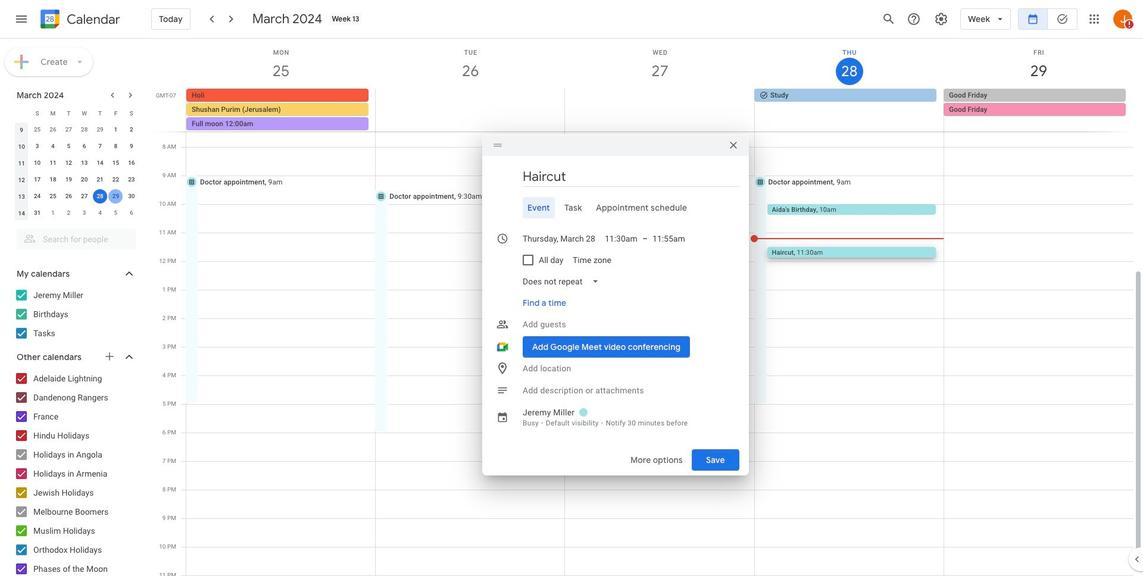 Task type: vqa. For each thing, say whether or not it's contained in the screenshot.
16 element
yes



Task type: describe. For each thing, give the bounding box(es) containing it.
february 25 element
[[30, 123, 44, 137]]

25 element
[[46, 189, 60, 204]]

april 3 element
[[77, 206, 92, 220]]

6 element
[[77, 139, 92, 154]]

19 element
[[62, 173, 76, 187]]

calendar element
[[38, 7, 120, 33]]

9 element
[[124, 139, 139, 154]]

18 element
[[46, 173, 60, 187]]

11 element
[[46, 156, 60, 170]]

Search for people text field
[[24, 229, 129, 250]]

april 6 element
[[124, 206, 139, 220]]

heading inside calendar "element"
[[64, 12, 120, 26]]

1 element
[[109, 123, 123, 137]]

29 element
[[109, 189, 123, 204]]

to element
[[642, 234, 648, 243]]

23 element
[[124, 173, 139, 187]]

30 element
[[124, 189, 139, 204]]

other calendars list
[[2, 369, 148, 576]]

3 element
[[30, 139, 44, 154]]

add other calendars image
[[104, 351, 116, 363]]

Start date text field
[[523, 228, 595, 249]]

5 element
[[62, 139, 76, 154]]

settings menu image
[[934, 12, 948, 26]]

31 element
[[30, 206, 44, 220]]

april 5 element
[[109, 206, 123, 220]]

14 element
[[93, 156, 107, 170]]

12 element
[[62, 156, 76, 170]]

16 element
[[124, 156, 139, 170]]

20 element
[[77, 173, 92, 187]]

Start time text field
[[605, 228, 638, 249]]

28, today element
[[93, 189, 107, 204]]

15 element
[[109, 156, 123, 170]]

26 element
[[62, 189, 76, 204]]

february 28 element
[[77, 123, 92, 137]]



Task type: locate. For each thing, give the bounding box(es) containing it.
march 2024 grid
[[11, 105, 139, 221]]

my calendars list
[[2, 286, 148, 343]]

row group inside march 2024 grid
[[14, 121, 139, 221]]

tab list
[[492, 197, 739, 218]]

column header inside march 2024 grid
[[14, 105, 29, 121]]

april 2 element
[[62, 206, 76, 220]]

24 element
[[30, 189, 44, 204]]

8 element
[[109, 139, 123, 154]]

heading
[[64, 12, 120, 26]]

Add title text field
[[523, 168, 739, 185]]

row
[[181, 89, 1143, 132], [14, 105, 139, 121], [14, 121, 139, 138], [14, 138, 139, 155], [14, 155, 139, 171], [14, 171, 139, 188], [14, 188, 139, 205], [14, 205, 139, 221]]

main drawer image
[[14, 12, 29, 26]]

13 element
[[77, 156, 92, 170]]

february 27 element
[[62, 123, 76, 137]]

april 1 element
[[46, 206, 60, 220]]

april 4 element
[[93, 206, 107, 220]]

21 element
[[93, 173, 107, 187]]

End time text field
[[653, 228, 685, 249]]

17 element
[[30, 173, 44, 187]]

column header
[[14, 105, 29, 121]]

27 element
[[77, 189, 92, 204]]

february 26 element
[[46, 123, 60, 137]]

cell
[[186, 89, 376, 132], [376, 89, 565, 132], [565, 89, 754, 132], [944, 89, 1133, 132], [92, 188, 108, 205], [108, 188, 124, 205]]

2 element
[[124, 123, 139, 137]]

february 29 element
[[93, 123, 107, 137]]

4 element
[[46, 139, 60, 154]]

None search field
[[0, 224, 148, 250]]

row group
[[14, 121, 139, 221]]

grid
[[152, 39, 1143, 576]]

22 element
[[109, 173, 123, 187]]

None field
[[518, 271, 609, 292]]

7 element
[[93, 139, 107, 154]]

10 element
[[30, 156, 44, 170]]



